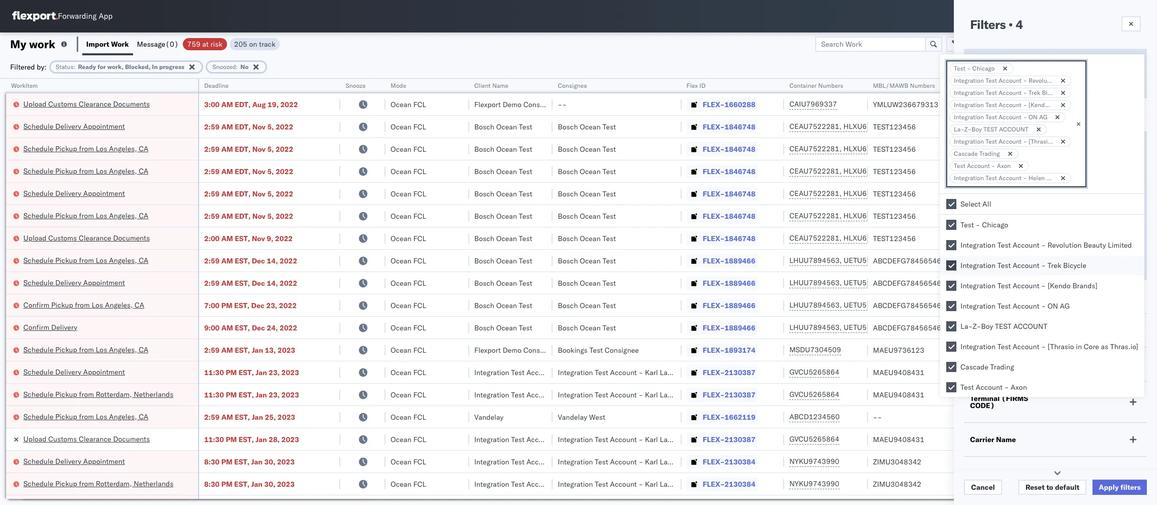 Task type: locate. For each thing, give the bounding box(es) containing it.
1 1889466 from the top
[[725, 256, 756, 266]]

1 resize handle column header from the left
[[186, 79, 198, 506]]

1 vertical spatial no
[[982, 163, 991, 172]]

0 horizontal spatial risk
[[211, 39, 222, 49]]

maeu9736123
[[873, 346, 925, 355]]

on inside list box
[[1048, 302, 1059, 311]]

revolution down the 'exception'
[[1029, 77, 1058, 84]]

6 flex-1846748 from the top
[[703, 234, 756, 243]]

1 vertical spatial test - chicago
[[961, 221, 1009, 230]]

ag down operator
[[1040, 113, 1048, 121]]

revolution inside list box
[[1048, 241, 1082, 250]]

2 maeu9408431 from the top
[[873, 391, 925, 400]]

0 horizontal spatial client
[[474, 82, 491, 89]]

ag inside list box
[[1060, 302, 1070, 311]]

0 vertical spatial 11:30 pm est, jan 23, 2023
[[204, 368, 299, 377]]

vandelay for vandelay
[[474, 413, 504, 422]]

0 vertical spatial upload
[[23, 99, 46, 108]]

axon up (firms
[[1011, 383, 1028, 392]]

hlxu6269489,
[[844, 122, 896, 131], [844, 144, 896, 153], [844, 167, 896, 176], [844, 189, 896, 198], [844, 211, 896, 221], [844, 234, 896, 243]]

integration test account - trek bicycle down 3
[[954, 89, 1062, 97]]

pickup for 5th schedule pickup from los angeles, ca link from the bottom
[[55, 166, 77, 176]]

beauty
[[1060, 77, 1079, 84], [1084, 241, 1107, 250]]

flex-2130384 for schedule pickup from rotterdam, netherlands
[[703, 480, 756, 489]]

ag down 49 button
[[1060, 302, 1070, 311]]

aug
[[252, 100, 266, 109]]

[kendo down 49 button
[[1048, 282, 1071, 291]]

flex-2130384 for schedule delivery appointment
[[703, 458, 756, 467]]

boy inside list box
[[982, 322, 994, 331]]

1 horizontal spatial trek
[[1048, 261, 1062, 270]]

3 am from the top
[[221, 145, 233, 154]]

2022 for sixth schedule pickup from los angeles, ca link from the bottom
[[276, 145, 293, 154]]

cascade down at
[[954, 150, 978, 158]]

customs for 2:00 am est, nov 9, 2022
[[48, 234, 77, 243]]

flex id
[[687, 82, 706, 89]]

1 netherlands from the top
[[134, 390, 174, 399]]

gvcu5265864 up the abcd1234560
[[790, 390, 840, 399]]

1 vertical spatial integration test account - on ag
[[961, 302, 1070, 311]]

1 vertical spatial demo
[[503, 346, 522, 355]]

2130384 for schedule pickup from rotterdam, netherlands
[[725, 480, 756, 489]]

upload
[[23, 99, 46, 108], [23, 234, 46, 243], [23, 435, 46, 444]]

status up 3
[[971, 61, 993, 70]]

consignee button
[[553, 80, 672, 90]]

23, down '13,'
[[269, 368, 280, 377]]

schedule delivery appointment for second schedule delivery appointment link from the top
[[23, 189, 125, 198]]

7 flex- from the top
[[703, 234, 725, 243]]

6 schedule pickup from los angeles, ca button from the top
[[23, 412, 148, 423]]

cancel
[[972, 483, 995, 492]]

test account - axon up the terminal
[[961, 383, 1028, 392]]

agen
[[1144, 413, 1158, 422]]

1 vandelay from the left
[[474, 413, 504, 422]]

0 horizontal spatial vandelay
[[474, 413, 504, 422]]

2:59 am edt, nov 5, 2022
[[204, 122, 293, 131], [204, 145, 293, 154], [204, 167, 293, 176], [204, 189, 293, 198], [204, 212, 293, 221]]

dec
[[252, 256, 265, 266], [252, 279, 265, 288], [251, 301, 265, 310], [252, 323, 265, 333]]

1846748 for sixth schedule pickup from los angeles, ca link from the bottom
[[725, 145, 756, 154]]

confirm pickup from los angeles, ca button
[[23, 300, 144, 311]]

14,
[[267, 256, 278, 266], [267, 279, 278, 288]]

1 vertical spatial axon
[[1011, 383, 1028, 392]]

maeu9408431
[[873, 368, 925, 377], [873, 391, 925, 400], [873, 435, 925, 444]]

z-
[[965, 126, 972, 133], [973, 322, 982, 331]]

3 ceau7522281, hlxu6269489, hlxu8034992 from the top
[[790, 167, 947, 176]]

ceau7522281, hlxu6269489, hlxu8034992 for fourth schedule pickup from los angeles, ca link from the bottom of the page
[[790, 211, 947, 221]]

4 schedule pickup from los angeles, ca button from the top
[[23, 255, 148, 267]]

import
[[86, 39, 109, 49]]

status for status
[[971, 61, 993, 70]]

2 flexport demo consignee from the top
[[474, 346, 558, 355]]

status left ready
[[56, 63, 74, 70]]

: left ready
[[74, 63, 75, 70]]

est,
[[235, 234, 250, 243], [235, 256, 250, 266], [235, 279, 250, 288], [234, 301, 250, 310], [235, 323, 250, 333], [235, 346, 250, 355], [239, 368, 254, 377], [239, 391, 254, 400], [235, 413, 250, 422], [239, 435, 254, 444], [234, 458, 250, 467], [234, 480, 250, 489]]

1 flex-2130384 from the top
[[703, 458, 756, 467]]

1 vertical spatial test
[[996, 322, 1012, 331]]

2022 for 5th schedule pickup from los angeles, ca link from the bottom
[[276, 167, 293, 176]]

angeles, for fourth schedule pickup from los angeles, ca link from the bottom of the page
[[109, 211, 137, 220]]

14, down 9,
[[267, 256, 278, 266]]

0 vertical spatial confirm
[[23, 301, 49, 310]]

forwarding app link
[[12, 11, 113, 21]]

1 horizontal spatial :
[[236, 63, 238, 70]]

23,
[[266, 301, 277, 310], [269, 368, 280, 377], [269, 391, 280, 400]]

0 horizontal spatial core
[[1060, 138, 1073, 145]]

upload customs clearance documents for 3:00
[[23, 99, 150, 108]]

1 horizontal spatial bicycle
[[1064, 261, 1087, 270]]

test down at risk
[[984, 126, 998, 133]]

0 vertical spatial 14,
[[267, 256, 278, 266]]

3 abcdefg78456546 from the top
[[873, 301, 942, 310]]

flex-2130387 down flex-1893174
[[703, 368, 756, 377]]

1 vertical spatial schedule pickup from rotterdam, netherlands
[[23, 479, 174, 489]]

0 vertical spatial 11:30
[[204, 368, 224, 377]]

z- down at
[[965, 126, 972, 133]]

chicago down all
[[983, 221, 1009, 230]]

0 vertical spatial core
[[1060, 138, 1073, 145]]

1 flexport from the top
[[474, 100, 501, 109]]

10 ocean fcl from the top
[[391, 301, 426, 310]]

chicago up 3
[[973, 65, 995, 72]]

ocean fcl for sixth schedule pickup from los angeles, ca link from the bottom
[[391, 145, 426, 154]]

1 8:30 pm est, jan 30, 2023 from the top
[[204, 458, 295, 467]]

ceau7522281, hlxu6269489, hlxu8034992 for sixth schedule pickup from los angeles, ca link from the bottom
[[790, 144, 947, 153]]

4 uetu5238478 from the top
[[844, 323, 894, 332]]

flexport
[[474, 100, 501, 109], [474, 346, 501, 355]]

cascade trading down at
[[954, 150, 1000, 158]]

integration test account - revolution beauty limited down the 'exception'
[[954, 77, 1101, 84]]

0 vertical spatial limited
[[1081, 77, 1101, 84]]

flex-2130384 button
[[687, 455, 758, 469], [687, 455, 758, 469], [687, 477, 758, 492], [687, 477, 758, 492]]

integration test account - [kendo brands]
[[954, 101, 1072, 109], [961, 282, 1098, 291]]

delivery inside button
[[51, 323, 77, 332]]

2 8:30 from the top
[[204, 480, 220, 489]]

test - chicago up 3
[[954, 65, 995, 72]]

boy down departure
[[982, 322, 994, 331]]

1 vertical spatial z-
[[973, 322, 982, 331]]

am for 5th schedule pickup from los angeles, ca link from the bottom
[[221, 167, 233, 176]]

ocean fcl for 1st schedule delivery appointment link from the bottom
[[391, 458, 426, 467]]

brands]
[[1050, 101, 1072, 109], [1073, 282, 1098, 291]]

1 vertical spatial mode
[[971, 194, 990, 203]]

2130384 for schedule delivery appointment
[[725, 458, 756, 467]]

Search Shipments (/) text field
[[963, 9, 1061, 24]]

test123456 for sixth schedule pickup from los angeles, ca link from the bottom
[[873, 145, 916, 154]]

numbers inside mbl/mawb numbers button
[[910, 82, 936, 89]]

edt, for fourth schedule pickup from los angeles, ca link from the bottom of the page
[[235, 212, 251, 221]]

2 clearance from the top
[[79, 234, 111, 243]]

49
[[982, 261, 991, 270]]

test right arrival
[[996, 322, 1012, 331]]

0 vertical spatial beauty
[[1060, 77, 1079, 84]]

0 vertical spatial flex-2130384
[[703, 458, 756, 467]]

23, up "24,"
[[266, 301, 277, 310]]

hlxu8034992 for fourth schedule pickup from los angeles, ca link from the bottom of the page
[[898, 211, 947, 221]]

zimu3048342 for schedule delivery appointment
[[873, 458, 922, 467]]

gvcu5265864 down msdu7304509
[[790, 368, 840, 377]]

1 vertical spatial rotterdam,
[[96, 479, 132, 489]]

la-z-boy test account down at risk
[[954, 126, 1029, 133]]

confirm
[[23, 301, 49, 310], [23, 323, 49, 332]]

11 resize handle column header from the left
[[1139, 79, 1152, 506]]

flex-1889466
[[703, 256, 756, 266], [703, 279, 756, 288], [703, 301, 756, 310], [703, 323, 756, 333]]

flex-2130387
[[703, 368, 756, 377], [703, 391, 756, 400], [703, 435, 756, 444]]

revolution up 49 button
[[1048, 241, 1082, 250]]

2 hlxu8034992 from the top
[[898, 144, 947, 153]]

workitem button
[[6, 80, 188, 90]]

ceau7522281, for second schedule delivery appointment link from the top
[[790, 189, 842, 198]]

axon inside list box
[[1011, 383, 1028, 392]]

pickup for 4th schedule pickup from los angeles, ca link
[[55, 256, 77, 265]]

1 vertical spatial [thrasio
[[1048, 343, 1075, 352]]

trading up the "integration test account - helen of troy"
[[980, 150, 1000, 158]]

2130387 for schedule delivery appointment
[[725, 368, 756, 377]]

upload customs clearance documents link for 2:00 am est, nov 9, 2022
[[23, 233, 150, 243]]

8 schedule from the top
[[23, 345, 53, 354]]

2 schedule pickup from los angeles, ca button from the top
[[23, 166, 148, 177]]

message (0)
[[137, 39, 179, 49]]

risk
[[211, 39, 222, 49], [980, 110, 993, 119]]

8:30 pm est, jan 30, 2023 for schedule pickup from rotterdam, netherlands
[[204, 480, 295, 489]]

los inside "confirm pickup from los angeles, ca" link
[[92, 301, 103, 310]]

resize handle column header for workitem
[[186, 79, 198, 506]]

2 schedule pickup from rotterdam, netherlands link from the top
[[23, 479, 174, 489]]

brands] down 3 button in the top of the page
[[1050, 101, 1072, 109]]

2 flex- from the top
[[703, 122, 725, 131]]

flex-1846748 button
[[687, 120, 758, 134], [687, 120, 758, 134], [687, 142, 758, 156], [687, 142, 758, 156], [687, 164, 758, 179], [687, 164, 758, 179], [687, 187, 758, 201], [687, 187, 758, 201], [687, 209, 758, 223], [687, 209, 758, 223], [687, 231, 758, 246], [687, 231, 758, 246]]

1 vertical spatial zimu3048342
[[873, 480, 922, 489]]

0 vertical spatial la-
[[954, 126, 965, 133]]

in
[[1053, 138, 1058, 145], [1076, 343, 1082, 352]]

11:30 up 2:59 am est, jan 25, 2023
[[204, 391, 224, 400]]

mode right snooze at the left top of page
[[391, 82, 406, 89]]

port right arrival
[[996, 326, 1010, 335]]

la-z-boy test account down "departure port"
[[961, 322, 1048, 331]]

18 ocean fcl from the top
[[391, 480, 426, 489]]

0 vertical spatial nyku9743990
[[790, 457, 840, 467]]

upload for 2:00 am est, nov 9, 2022
[[23, 234, 46, 243]]

numbers inside container numbers 'button'
[[819, 82, 844, 89]]

11:30 pm est, jan 23, 2023 for schedule delivery appointment
[[204, 368, 299, 377]]

resize handle column header for consignee
[[670, 79, 682, 506]]

2130384
[[725, 458, 756, 467], [725, 480, 756, 489]]

8:30 pm est, jan 30, 2023 for schedule delivery appointment
[[204, 458, 295, 467]]

nov for fourth schedule pickup from los angeles, ca link from the bottom of the page
[[252, 212, 266, 221]]

1 vertical spatial 2:59 am est, dec 14, 2022
[[204, 279, 297, 288]]

11 schedule from the top
[[23, 412, 53, 422]]

numbers up caiu7969337
[[819, 82, 844, 89]]

pickup inside "confirm pickup from los angeles, ca" link
[[51, 301, 73, 310]]

at risk
[[971, 110, 993, 119]]

0 vertical spatial flexport
[[474, 100, 501, 109]]

1 vertical spatial gvcu5265864
[[790, 390, 840, 399]]

1 horizontal spatial client
[[971, 243, 991, 252]]

1 vertical spatial revolution
[[1048, 241, 1082, 250]]

client name
[[474, 82, 509, 89], [971, 243, 1013, 252]]

numbers for mbl/mawb numbers
[[910, 82, 936, 89]]

14, up 7:00 pm est, dec 23, 2022
[[267, 279, 278, 288]]

numbers up ymluw236679313
[[910, 82, 936, 89]]

2 vandelay from the left
[[558, 413, 587, 422]]

mode inside button
[[391, 82, 406, 89]]

on down operator
[[1029, 113, 1038, 121]]

schedule delivery appointment for third schedule delivery appointment link from the top of the page
[[23, 278, 125, 287]]

1 vertical spatial cascade
[[961, 363, 989, 372]]

port
[[1007, 292, 1022, 301], [996, 326, 1010, 335], [989, 360, 1004, 369]]

integration test account - trek bicycle up "departure port"
[[961, 261, 1087, 270]]

clearance for 3:00 am edt, aug 19, 2022
[[79, 99, 111, 108]]

schedule
[[23, 122, 53, 131], [23, 144, 53, 153], [23, 166, 53, 176], [23, 189, 53, 198], [23, 211, 53, 220], [23, 256, 53, 265], [23, 278, 53, 287], [23, 345, 53, 354], [23, 368, 53, 377], [23, 390, 53, 399], [23, 412, 53, 422], [23, 457, 53, 466], [23, 479, 53, 489]]

name inside button
[[493, 82, 509, 89]]

ocean fcl for 5th schedule pickup from los angeles, ca link from the bottom
[[391, 167, 426, 176]]

1 rotterdam, from the top
[[96, 390, 132, 399]]

1 horizontal spatial on
[[1048, 302, 1059, 311]]

mode up 5
[[971, 194, 990, 203]]

19,
[[268, 100, 279, 109]]

2 vertical spatial flex-2130387
[[703, 435, 756, 444]]

0 vertical spatial netherlands
[[134, 390, 174, 399]]

4 edt, from the top
[[235, 167, 251, 176]]

edt, for fifth schedule delivery appointment link from the bottom
[[235, 122, 251, 131]]

flex-2130387 up the flex-1662119
[[703, 391, 756, 400]]

no up the "integration test account - helen of troy"
[[982, 163, 991, 172]]

2 vertical spatial upload customs clearance documents
[[23, 435, 150, 444]]

am for 6th schedule pickup from los angeles, ca link from the top of the page
[[221, 413, 233, 422]]

2022 for fifth schedule delivery appointment link from the bottom
[[276, 122, 293, 131]]

0 vertical spatial client
[[474, 82, 491, 89]]

on down 49 button
[[1048, 302, 1059, 311]]

3 flex-2130387 from the top
[[703, 435, 756, 444]]

2 schedule pickup from rotterdam, netherlands from the top
[[23, 479, 174, 489]]

test - chicago down all
[[961, 221, 1009, 230]]

ag
[[1040, 113, 1048, 121], [1060, 302, 1070, 311]]

1846748 for second schedule delivery appointment link from the top
[[725, 189, 756, 198]]

clearance for 2:00 am est, nov 9, 2022
[[79, 234, 111, 243]]

axon up the "integration test account - helen of troy"
[[997, 162, 1011, 170]]

boy down at
[[972, 126, 982, 133]]

759 at risk
[[187, 39, 222, 49]]

from for "confirm pickup from los angeles, ca" link
[[75, 301, 90, 310]]

port right departure
[[1007, 292, 1022, 301]]

ready
[[78, 63, 96, 70]]

2 2130387 from the top
[[725, 391, 756, 400]]

4
[[1016, 17, 1023, 32]]

1 vertical spatial integration test account - [kendo brands]
[[961, 282, 1098, 291]]

schedule pickup from los angeles, ca
[[23, 144, 148, 153], [23, 166, 148, 176], [23, 211, 148, 220], [23, 256, 148, 265], [23, 345, 148, 354], [23, 412, 148, 422]]

11:30 down 2:59 am est, jan 13, 2023
[[204, 368, 224, 377]]

1 30, from the top
[[264, 458, 275, 467]]

from
[[79, 144, 94, 153], [79, 166, 94, 176], [79, 211, 94, 220], [79, 256, 94, 265], [75, 301, 90, 310], [79, 345, 94, 354], [79, 390, 94, 399], [79, 412, 94, 422], [79, 479, 94, 489]]

1 vertical spatial --
[[873, 413, 882, 422]]

snoozed : no
[[213, 63, 249, 70]]

1 abcdefg78456546 from the top
[[873, 256, 942, 266]]

status for status : ready for work, blocked, in progress
[[56, 63, 74, 70]]

gvcu5265864 down the abcd1234560
[[790, 435, 840, 444]]

flex-1846748 for 'upload customs clearance documents' link corresponding to 2:00 am est, nov 9, 2022
[[703, 234, 756, 243]]

2130387 down 1662119
[[725, 435, 756, 444]]

(firms
[[1002, 394, 1029, 403]]

: down 205
[[236, 63, 238, 70]]

code)
[[971, 401, 995, 411]]

1 horizontal spatial as
[[1101, 343, 1109, 352]]

11:30 pm est, jan 23, 2023
[[204, 368, 299, 377], [204, 391, 299, 400]]

0 vertical spatial schedule pickup from rotterdam, netherlands link
[[23, 390, 174, 400]]

beauty right operator
[[1060, 77, 1079, 84]]

2 zimu3048342 from the top
[[873, 480, 922, 489]]

16 flex- from the top
[[703, 435, 725, 444]]

test123456 for fifth schedule delivery appointment link from the bottom
[[873, 122, 916, 131]]

2130387 for schedule pickup from rotterdam, netherlands
[[725, 391, 756, 400]]

1 schedule pickup from rotterdam, netherlands from the top
[[23, 390, 174, 399]]

1 vertical spatial la-z-boy test account
[[961, 322, 1048, 331]]

action
[[1122, 39, 1144, 49]]

rotterdam, for 11:30 pm est, jan 23, 2023
[[96, 390, 132, 399]]

edt, for 3:00 am edt, aug 19, 2022's 'upload customs clearance documents' link
[[235, 100, 251, 109]]

limited
[[1081, 77, 1101, 84], [1108, 241, 1132, 250]]

1 vertical spatial on
[[1048, 302, 1059, 311]]

1 vertical spatial chicago
[[983, 221, 1009, 230]]

1 flexport demo consignee from the top
[[474, 100, 558, 109]]

30,
[[264, 458, 275, 467], [264, 480, 275, 489]]

flex-1893174 button
[[687, 343, 758, 358], [687, 343, 758, 358]]

uetu5238478
[[844, 256, 894, 265], [844, 278, 894, 288], [844, 301, 894, 310], [844, 323, 894, 332]]

1 vertical spatial risk
[[980, 110, 993, 119]]

2:00 am est, nov 9, 2022
[[204, 234, 293, 243]]

0 vertical spatial mode
[[391, 82, 406, 89]]

-
[[967, 65, 971, 72], [1024, 77, 1027, 84], [1024, 89, 1027, 97], [558, 100, 563, 109], [563, 100, 567, 109], [1024, 101, 1027, 109], [1024, 113, 1027, 121], [1024, 138, 1027, 145], [992, 162, 996, 170], [1024, 174, 1027, 182], [976, 221, 981, 230], [1042, 241, 1046, 250], [1042, 261, 1046, 270], [1042, 282, 1046, 291], [1042, 302, 1046, 311], [1042, 343, 1046, 352], [555, 368, 560, 377], [639, 368, 643, 377], [1005, 383, 1009, 392], [555, 391, 560, 400], [639, 391, 643, 400], [873, 413, 878, 422], [878, 413, 882, 422], [1083, 413, 1087, 422], [555, 435, 560, 444], [639, 435, 643, 444], [555, 458, 560, 467], [639, 458, 643, 467], [555, 480, 560, 489], [639, 480, 643, 489]]

client inside button
[[474, 82, 491, 89]]

gvcu5265864 for schedule delivery appointment
[[790, 368, 840, 377]]

am for third schedule delivery appointment link from the top of the page
[[221, 279, 233, 288]]

fcl
[[414, 100, 426, 109], [414, 122, 426, 131], [414, 145, 426, 154], [414, 167, 426, 176], [414, 189, 426, 198], [414, 212, 426, 221], [414, 234, 426, 243], [414, 256, 426, 266], [414, 279, 426, 288], [414, 301, 426, 310], [414, 323, 426, 333], [414, 346, 426, 355], [414, 368, 426, 377], [414, 391, 426, 400], [414, 413, 426, 422], [414, 435, 426, 444], [414, 458, 426, 467], [414, 480, 426, 489]]

3 test123456 from the top
[[873, 167, 916, 176]]

2 gvcu5265864 from the top
[[790, 390, 840, 399]]

list box
[[941, 194, 1145, 506]]

zimu3048342 for schedule pickup from rotterdam, netherlands
[[873, 480, 922, 489]]

1 horizontal spatial ag
[[1060, 302, 1070, 311]]

6 ceau7522281, hlxu6269489, hlxu8034992 from the top
[[790, 234, 947, 243]]

0 vertical spatial brands]
[[1050, 101, 1072, 109]]

confirm for confirm delivery
[[23, 323, 49, 332]]

customs
[[48, 99, 77, 108], [48, 234, 77, 243], [48, 435, 77, 444]]

9 ocean fcl from the top
[[391, 279, 426, 288]]

11:30 down 2:59 am est, jan 25, 2023
[[204, 435, 224, 444]]

4 test123456 from the top
[[873, 189, 916, 198]]

0 vertical spatial documents
[[113, 99, 150, 108]]

0 horizontal spatial z-
[[965, 126, 972, 133]]

angeles, inside "confirm pickup from los angeles, ca" link
[[105, 301, 133, 310]]

integration test account - revolution beauty limited up 49 button
[[961, 241, 1132, 250]]

z- inside list box
[[973, 322, 982, 331]]

[thrasio
[[1029, 138, 1052, 145], [1048, 343, 1075, 352]]

4 lhuu7894563, from the top
[[790, 323, 842, 332]]

1 vertical spatial port
[[996, 326, 1010, 335]]

1 horizontal spatial beauty
[[1084, 241, 1107, 250]]

track
[[259, 39, 276, 49]]

[kendo down operator
[[1029, 101, 1049, 109]]

port right final at the right
[[989, 360, 1004, 369]]

vandelay for vandelay west
[[558, 413, 587, 422]]

0 horizontal spatial thras.io]
[[1083, 138, 1107, 145]]

0 vertical spatial cascade trading
[[954, 150, 1000, 158]]

16 fcl from the top
[[414, 435, 426, 444]]

la- down mbl/mawb numbers button
[[954, 126, 965, 133]]

5 hlxu8034992 from the top
[[898, 211, 947, 221]]

test123456 for 5th schedule pickup from los angeles, ca link from the bottom
[[873, 167, 916, 176]]

0 vertical spatial schedule pickup from rotterdam, netherlands
[[23, 390, 174, 399]]

2130387 down 1893174 at the bottom of the page
[[725, 368, 756, 377]]

None checkbox
[[947, 281, 957, 291], [947, 301, 957, 312], [947, 362, 957, 372], [947, 383, 957, 393], [947, 281, 957, 291], [947, 301, 957, 312], [947, 362, 957, 372], [947, 383, 957, 393]]

8 flex- from the top
[[703, 256, 725, 266]]

2130387 up 1662119
[[725, 391, 756, 400]]

0 vertical spatial no
[[241, 63, 249, 70]]

cancel button
[[965, 480, 1003, 495]]

brands] down 49 button
[[1073, 282, 1098, 291]]

1 horizontal spatial numbers
[[910, 82, 936, 89]]

1 vertical spatial 8:30 pm est, jan 30, 2023
[[204, 480, 295, 489]]

5 schedule delivery appointment from the top
[[23, 457, 125, 466]]

account right arrival port
[[1014, 322, 1048, 331]]

3 schedule from the top
[[23, 166, 53, 176]]

0 vertical spatial 8:30 pm est, jan 30, 2023
[[204, 458, 295, 467]]

1 vertical spatial upload customs clearance documents button
[[23, 233, 150, 244]]

ocean fcl for third schedule delivery appointment link from the top of the page
[[391, 279, 426, 288]]

1 vertical spatial beauty
[[1084, 241, 1107, 250]]

pickup
[[55, 144, 77, 153], [55, 166, 77, 176], [55, 211, 77, 220], [55, 256, 77, 265], [51, 301, 73, 310], [55, 345, 77, 354], [55, 390, 77, 399], [55, 412, 77, 422], [55, 479, 77, 489]]

2 vertical spatial gvcu5265864
[[790, 435, 840, 444]]

17 ocean fcl from the top
[[391, 458, 426, 467]]

1846748 for fourth schedule pickup from los angeles, ca link from the bottom of the page
[[725, 212, 756, 221]]

test
[[954, 65, 966, 72], [986, 77, 998, 84], [986, 89, 998, 97], [986, 101, 998, 109], [986, 113, 998, 121], [519, 122, 533, 131], [603, 122, 616, 131], [986, 138, 998, 145], [519, 145, 533, 154], [603, 145, 616, 154], [954, 162, 966, 170], [519, 167, 533, 176], [603, 167, 616, 176], [986, 174, 998, 182], [519, 189, 533, 198], [603, 189, 616, 198], [519, 212, 533, 221], [603, 212, 616, 221], [961, 221, 974, 230], [519, 234, 533, 243], [603, 234, 616, 243], [998, 241, 1011, 250], [519, 256, 533, 266], [603, 256, 616, 266], [998, 261, 1011, 270], [519, 279, 533, 288], [603, 279, 616, 288], [998, 282, 1011, 291], [519, 301, 533, 310], [603, 301, 616, 310], [998, 302, 1011, 311], [519, 323, 533, 333], [603, 323, 616, 333], [998, 343, 1011, 352], [590, 346, 603, 355], [511, 368, 525, 377], [595, 368, 608, 377], [961, 383, 974, 392], [511, 391, 525, 400], [595, 391, 608, 400], [1089, 413, 1103, 422], [511, 435, 525, 444], [595, 435, 608, 444], [511, 458, 525, 467], [595, 458, 608, 467], [511, 480, 525, 489], [595, 480, 608, 489]]

1 vertical spatial bicycle
[[1064, 261, 1087, 270]]

1662119
[[725, 413, 756, 422]]

3 documents from the top
[[113, 435, 150, 444]]

lhuu7894563, uetu5238478
[[790, 256, 894, 265], [790, 278, 894, 288], [790, 301, 894, 310], [790, 323, 894, 332]]

3 hlxu8034992 from the top
[[898, 167, 947, 176]]

account up the "integration test account - helen of troy"
[[1000, 126, 1029, 133]]

file
[[984, 39, 996, 49]]

snoozed for snoozed : no
[[213, 63, 236, 70]]

1 am from the top
[[221, 100, 233, 109]]

4 resize handle column header from the left
[[457, 79, 469, 506]]

lhuu7894563,
[[790, 256, 842, 265], [790, 278, 842, 288], [790, 301, 842, 310], [790, 323, 842, 332]]

upload customs clearance documents button for 3:00 am edt, aug 19, 2022
[[23, 99, 150, 110]]

2 vertical spatial 11:30
[[204, 435, 224, 444]]

1 horizontal spatial thras.io]
[[1111, 343, 1139, 352]]

dec down 2:00 am est, nov 9, 2022
[[252, 256, 265, 266]]

2 2:59 from the top
[[204, 145, 220, 154]]

as
[[1075, 138, 1081, 145], [1101, 343, 1109, 352]]

1 upload customs clearance documents link from the top
[[23, 99, 150, 109]]

4 2:59 am edt, nov 5, 2022 from the top
[[204, 189, 293, 198]]

flex-1846748 for 5th schedule pickup from los angeles, ca link from the bottom
[[703, 167, 756, 176]]

netherlands
[[134, 390, 174, 399], [134, 479, 174, 489]]

23, up 25,
[[269, 391, 280, 400]]

0 vertical spatial revolution
[[1029, 77, 1058, 84]]

integration test account - on ag down 3
[[954, 113, 1048, 121]]

2 lhuu7894563, uetu5238478 from the top
[[790, 278, 894, 288]]

beauty up 49 button
[[1084, 241, 1107, 250]]

2 ceau7522281, hlxu6269489, hlxu8034992 from the top
[[790, 144, 947, 153]]

2:59 am est, jan 25, 2023
[[204, 413, 295, 422]]

flex-2130387 for schedule delivery appointment
[[703, 368, 756, 377]]

11:30 pm est, jan 23, 2023 down 2:59 am est, jan 13, 2023
[[204, 368, 299, 377]]

0 vertical spatial ag
[[1040, 113, 1048, 121]]

1 horizontal spatial no
[[982, 163, 991, 172]]

11:30
[[204, 368, 224, 377], [204, 391, 224, 400], [204, 435, 224, 444]]

0 vertical spatial chicago
[[973, 65, 995, 72]]

cascade trading up the terminal
[[961, 363, 1015, 372]]

la- down departure
[[961, 322, 973, 331]]

1 vertical spatial trek
[[1048, 261, 1062, 270]]

2 schedule delivery appointment from the top
[[23, 189, 125, 198]]

0 vertical spatial axon
[[997, 162, 1011, 170]]

5, for 2nd schedule pickup from los angeles, ca button
[[267, 167, 274, 176]]

0 vertical spatial 2:59 am est, dec 14, 2022
[[204, 256, 297, 266]]

:
[[74, 63, 75, 70], [236, 63, 238, 70]]

maeu9408431 for schedule pickup from rotterdam, netherlands
[[873, 391, 925, 400]]

0 horizontal spatial client name
[[474, 82, 509, 89]]

chicago inside list box
[[983, 221, 1009, 230]]

integration test account - karl lagerfeld
[[474, 368, 607, 377], [558, 368, 690, 377], [474, 391, 607, 400], [558, 391, 690, 400], [474, 435, 607, 444], [558, 435, 690, 444], [474, 458, 607, 467], [558, 458, 690, 467], [474, 480, 607, 489], [558, 480, 690, 489]]

client name button
[[469, 80, 543, 90]]

message
[[137, 39, 165, 49]]

nyku9743990 for schedule pickup from rotterdam, netherlands
[[790, 480, 840, 489]]

la- inside list box
[[961, 322, 973, 331]]

documents for 2:00 am est, nov 9, 2022
[[113, 234, 150, 243]]

integration test account - [kendo brands] up at risk
[[954, 101, 1072, 109]]

3 schedule delivery appointment link from the top
[[23, 278, 125, 288]]

Search Work text field
[[816, 36, 926, 52]]

workitem
[[11, 82, 38, 89]]

0 vertical spatial rotterdam,
[[96, 390, 132, 399]]

from for schedule pickup from rotterdam, netherlands link for 11:30
[[79, 390, 94, 399]]

2 flexport from the top
[[474, 346, 501, 355]]

1 upload customs clearance documents button from the top
[[23, 99, 150, 110]]

am for sixth schedule pickup from los angeles, ca link from the bottom
[[221, 145, 233, 154]]

1 vertical spatial 8:30
[[204, 480, 220, 489]]

numbers for container numbers
[[819, 82, 844, 89]]

2 vertical spatial upload
[[23, 435, 46, 444]]

no down 205
[[241, 63, 249, 70]]

1 vertical spatial clearance
[[79, 234, 111, 243]]

file exception
[[984, 39, 1031, 49]]

9:00 am est, dec 24, 2022
[[204, 323, 297, 333]]

upload customs clearance documents link for 3:00 am edt, aug 19, 2022
[[23, 99, 150, 109]]

None checkbox
[[947, 199, 957, 209], [947, 220, 957, 230], [947, 240, 957, 251], [947, 261, 957, 271], [947, 322, 957, 332], [947, 342, 957, 352], [947, 199, 957, 209], [947, 220, 957, 230], [947, 240, 957, 251], [947, 261, 957, 271], [947, 322, 957, 332], [947, 342, 957, 352]]

test inside list box
[[996, 322, 1012, 331]]

revolution
[[1029, 77, 1058, 84], [1048, 241, 1082, 250]]

1 nyku9743990 from the top
[[790, 457, 840, 467]]

3 hlxu6269489, from the top
[[844, 167, 896, 176]]

7 schedule from the top
[[23, 278, 53, 287]]

2:59 am est, dec 14, 2022 down 2:00 am est, nov 9, 2022
[[204, 256, 297, 266]]

11:30 pm est, jan 23, 2023 up 2:59 am est, jan 25, 2023
[[204, 391, 299, 400]]

8:30 for schedule delivery appointment
[[204, 458, 220, 467]]

hlxu8034992 for 'upload customs clearance documents' link corresponding to 2:00 am est, nov 9, 2022
[[898, 234, 947, 243]]

trading right final at the right
[[991, 363, 1015, 372]]

cascade up the terminal
[[961, 363, 989, 372]]

0 vertical spatial on
[[1029, 113, 1038, 121]]

2023 for 1st schedule delivery appointment link from the bottom
[[277, 458, 295, 467]]

la-z-boy test account
[[954, 126, 1029, 133], [961, 322, 1048, 331]]

integration test account - [kendo brands] down 49 button
[[961, 282, 1098, 291]]

resize handle column header
[[186, 79, 198, 506], [329, 79, 341, 506], [374, 79, 386, 506], [457, 79, 469, 506], [541, 79, 553, 506], [670, 79, 682, 506], [773, 79, 785, 506], [856, 79, 868, 506], [1017, 79, 1029, 506], [1101, 79, 1113, 506], [1139, 79, 1152, 506]]

z- down departure
[[973, 322, 982, 331]]

1 vertical spatial in
[[1076, 343, 1082, 352]]

1 : from the left
[[74, 63, 75, 70]]

0 vertical spatial bicycle
[[1042, 89, 1062, 97]]

pm
[[221, 301, 233, 310], [226, 368, 237, 377], [226, 391, 237, 400], [226, 435, 237, 444], [221, 458, 233, 467], [221, 480, 233, 489]]

snoozed up deadline
[[213, 63, 236, 70]]

ceau7522281, for sixth schedule pickup from los angeles, ca link from the bottom
[[790, 144, 842, 153]]

3 schedule delivery appointment button from the top
[[23, 278, 125, 289]]

3 clearance from the top
[[79, 435, 111, 444]]

schedule delivery appointment for second schedule delivery appointment link from the bottom
[[23, 368, 125, 377]]

test account - axon up the "integration test account - helen of troy"
[[954, 162, 1011, 170]]

flexport for -
[[474, 100, 501, 109]]

abcdefg78456546
[[873, 256, 942, 266], [873, 279, 942, 288], [873, 301, 942, 310], [873, 323, 942, 333]]

flex-1846748 for fifth schedule delivery appointment link from the bottom
[[703, 122, 756, 131]]

6 am from the top
[[221, 212, 233, 221]]

integration test account - on ag down "departure port"
[[961, 302, 1070, 311]]

0 vertical spatial zimu3048342
[[873, 458, 922, 467]]

2:59 am edt, nov 5, 2022 for sixth schedule pickup from los angeles, ca link from the bottom
[[204, 145, 293, 154]]

0 horizontal spatial numbers
[[819, 82, 844, 89]]

client
[[474, 82, 491, 89], [971, 243, 991, 252]]

1 appointment from the top
[[83, 122, 125, 131]]

flex-2130387 down the flex-1662119
[[703, 435, 756, 444]]

1 horizontal spatial in
[[1076, 343, 1082, 352]]

filtered
[[10, 62, 35, 71]]

2:59 am est, dec 14, 2022 up 7:00 pm est, dec 23, 2022
[[204, 279, 297, 288]]

0 horizontal spatial no
[[241, 63, 249, 70]]

snoozed down at risk
[[971, 144, 999, 153]]

3 1889466 from the top
[[725, 301, 756, 310]]

0 horizontal spatial --
[[558, 100, 567, 109]]



Task type: describe. For each thing, give the bounding box(es) containing it.
4 1889466 from the top
[[725, 323, 756, 333]]

upload for 3:00 am edt, aug 19, 2022
[[23, 99, 46, 108]]

0 vertical spatial z-
[[965, 126, 972, 133]]

operator
[[1034, 82, 1059, 89]]

os
[[1129, 12, 1139, 20]]

1 horizontal spatial brands]
[[1073, 282, 1098, 291]]

3 upload from the top
[[23, 435, 46, 444]]

3 appointment from the top
[[83, 278, 125, 287]]

3 fcl from the top
[[414, 145, 426, 154]]

ocean fcl for 6th schedule pickup from los angeles, ca link from the top of the page
[[391, 413, 426, 422]]

0 vertical spatial [thrasio
[[1029, 138, 1052, 145]]

1 lhuu7894563, uetu5238478 from the top
[[790, 256, 894, 265]]

hlxu8034992 for 5th schedule pickup from los angeles, ca link from the bottom
[[898, 167, 947, 176]]

1 schedule delivery appointment link from the top
[[23, 121, 125, 131]]

6 flex- from the top
[[703, 212, 725, 221]]

troy
[[1054, 174, 1066, 182]]

2022 for "confirm pickup from los angeles, ca" link
[[279, 301, 297, 310]]

2 schedule delivery appointment link from the top
[[23, 188, 125, 198]]

2022 for 3:00 am edt, aug 19, 2022's 'upload customs clearance documents' link
[[280, 100, 298, 109]]

: for snoozed
[[236, 63, 238, 70]]

0 vertical spatial risk
[[211, 39, 222, 49]]

cascade inside list box
[[961, 363, 989, 372]]

deadline button
[[199, 80, 331, 90]]

ca inside button
[[135, 301, 144, 310]]

0 vertical spatial [kendo
[[1029, 101, 1049, 109]]

import work button
[[82, 33, 133, 55]]

5 schedule pickup from los angeles, ca button from the top
[[23, 345, 148, 356]]

thras.io] inside list box
[[1111, 343, 1139, 352]]

select all
[[961, 200, 992, 209]]

resize handle column header for container numbers
[[856, 79, 868, 506]]

11 ocean fcl from the top
[[391, 323, 426, 333]]

0 vertical spatial boy
[[972, 126, 982, 133]]

gvcu5265864 for schedule pickup from rotterdam, netherlands
[[790, 390, 840, 399]]

ceau7522281, for fifth schedule delivery appointment link from the bottom
[[790, 122, 842, 131]]

mode button
[[386, 80, 459, 90]]

2:59 for third schedule delivery appointment link from the top of the page
[[204, 279, 220, 288]]

5 schedule delivery appointment button from the top
[[23, 457, 125, 468]]

1 hlxu6269489, from the top
[[844, 122, 896, 131]]

3 2130387 from the top
[[725, 435, 756, 444]]

0 vertical spatial as
[[1075, 138, 1081, 145]]

1 lhuu7894563, from the top
[[790, 256, 842, 265]]

customs for 3:00 am edt, aug 19, 2022
[[48, 99, 77, 108]]

5 schedule from the top
[[23, 211, 53, 220]]

ceau7522281, for 5th schedule pickup from los angeles, ca link from the bottom
[[790, 167, 842, 176]]

11 am from the top
[[221, 346, 233, 355]]

los for 3rd schedule pickup from los angeles, ca button
[[96, 211, 107, 220]]

0 horizontal spatial ag
[[1040, 113, 1048, 121]]

30, for schedule pickup from rotterdam, netherlands
[[264, 480, 275, 489]]

5
[[982, 212, 986, 221]]

pickup for sixth schedule pickup from los angeles, ca link from the bottom
[[55, 144, 77, 153]]

4 abcdefg78456546 from the top
[[873, 323, 942, 333]]

flex-1893174
[[703, 346, 756, 355]]

from for 6th schedule pickup from los angeles, ca link from the top of the page
[[79, 412, 94, 422]]

integration test account - helen of troy
[[954, 174, 1066, 182]]

forwarding
[[58, 11, 97, 21]]

1 uetu5238478 from the top
[[844, 256, 894, 265]]

4 5, from the top
[[267, 189, 274, 198]]

hlxu8034992 for fifth schedule delivery appointment link from the bottom
[[898, 122, 947, 131]]

9:00
[[204, 323, 220, 333]]

integration test account - [thrasio in core as thras.io] inside list box
[[961, 343, 1139, 352]]

confirm delivery link
[[23, 322, 77, 333]]

ocean fcl for "confirm pickup from los angeles, ca" link
[[391, 301, 426, 310]]

vandelay west
[[558, 413, 606, 422]]

17 fcl from the top
[[414, 458, 426, 467]]

edt, for 5th schedule pickup from los angeles, ca link from the bottom
[[235, 167, 251, 176]]

3:00 am edt, aug 19, 2022
[[204, 100, 298, 109]]

from for 5th schedule pickup from los angeles, ca link from the bottom
[[79, 166, 94, 176]]

port for departure port
[[1007, 292, 1022, 301]]

import work
[[86, 39, 129, 49]]

11 flex- from the top
[[703, 323, 725, 333]]

hlxu8034992 for second schedule delivery appointment link from the top
[[898, 189, 947, 198]]

1 14, from the top
[[267, 256, 278, 266]]

0 vertical spatial trading
[[980, 150, 1000, 158]]

departure port
[[971, 292, 1022, 301]]

as inside list box
[[1101, 343, 1109, 352]]

0 vertical spatial integration test account - [thrasio in core as thras.io]
[[954, 138, 1107, 145]]

confirm pickup from los angeles, ca link
[[23, 300, 144, 310]]

apply filters button
[[1093, 480, 1147, 495]]

0 horizontal spatial trek
[[1029, 89, 1041, 97]]

9,
[[267, 234, 273, 243]]

nov for 'upload customs clearance documents' link corresponding to 2:00 am est, nov 9, 2022
[[252, 234, 265, 243]]

ceau7522281, hlxu6269489, hlxu8034992 for 5th schedule pickup from los angeles, ca link from the bottom
[[790, 167, 947, 176]]

8:30 for schedule pickup from rotterdam, netherlands
[[204, 480, 220, 489]]

1 schedule pickup from los angeles, ca link from the top
[[23, 144, 148, 154]]

11 fcl from the top
[[414, 323, 426, 333]]

4 hlxu6269489, from the top
[[844, 189, 896, 198]]

am for 'upload customs clearance documents' link corresponding to 2:00 am est, nov 9, 2022
[[221, 234, 233, 243]]

at
[[971, 110, 978, 119]]

edt, for second schedule delivery appointment link from the top
[[235, 189, 251, 198]]

7:00
[[204, 301, 220, 310]]

no inside 'button'
[[982, 163, 991, 172]]

205 on track
[[234, 39, 276, 49]]

am for fifth schedule delivery appointment link from the bottom
[[221, 122, 233, 131]]

7 fcl from the top
[[414, 234, 426, 243]]

205
[[234, 39, 247, 49]]

confirm delivery button
[[23, 322, 77, 334]]

ocean fcl for schedule pickup from rotterdam, netherlands link for 11:30
[[391, 391, 426, 400]]

terminal
[[971, 394, 1000, 403]]

reset to default button
[[1019, 480, 1087, 495]]

core inside list box
[[1084, 343, 1100, 352]]

6 fcl from the top
[[414, 212, 426, 221]]

9 flex- from the top
[[703, 279, 725, 288]]

0 vertical spatial integration test account - revolution beauty limited
[[954, 77, 1101, 84]]

beauty inside list box
[[1084, 241, 1107, 250]]

progress
[[159, 63, 185, 70]]

23, for netherlands
[[269, 391, 280, 400]]

hlxu8034992 for sixth schedule pickup from los angeles, ca link from the bottom
[[898, 144, 947, 153]]

8 ocean fcl from the top
[[391, 256, 426, 266]]

filters
[[971, 17, 1006, 32]]

am for 3:00 am edt, aug 19, 2022's 'upload customs clearance documents' link
[[221, 100, 233, 109]]

5 button
[[971, 209, 1141, 224]]

from for 4th schedule pickup from los angeles, ca link
[[79, 256, 94, 265]]

3 customs from the top
[[48, 435, 77, 444]]

1 vertical spatial client
[[971, 243, 991, 252]]

arrival port
[[971, 326, 1010, 335]]

0 horizontal spatial in
[[1053, 138, 1058, 145]]

3 schedule pickup from los angeles, ca from the top
[[23, 211, 148, 220]]

9 fcl from the top
[[414, 279, 426, 288]]

ocean fcl for 8:30's schedule pickup from rotterdam, netherlands link
[[391, 480, 426, 489]]

2:59 am edt, nov 5, 2022 for second schedule delivery appointment link from the top
[[204, 189, 293, 198]]

exception
[[998, 39, 1031, 49]]

for
[[98, 63, 106, 70]]

3 upload customs clearance documents from the top
[[23, 435, 150, 444]]

4 lhuu7894563, uetu5238478 from the top
[[790, 323, 894, 332]]

os button
[[1122, 5, 1145, 28]]

maeu9408431 for schedule delivery appointment
[[873, 368, 925, 377]]

mbl/mawb
[[873, 82, 909, 89]]

angeles, for 6th schedule pickup from los angeles, ca link from the top of the page
[[109, 412, 137, 422]]

nov for second schedule delivery appointment link from the top
[[252, 189, 266, 198]]

netherlands for 11:30 pm est, jan 23, 2023
[[134, 390, 174, 399]]

in
[[152, 63, 158, 70]]

0 vertical spatial la-z-boy test account
[[954, 126, 1029, 133]]

my work
[[10, 37, 55, 51]]

2 appointment from the top
[[83, 189, 125, 198]]

10 schedule from the top
[[23, 390, 53, 399]]

3 flex-1889466 from the top
[[703, 301, 756, 310]]

account inside list box
[[1014, 322, 1048, 331]]

ocean fcl for fourth schedule pickup from los angeles, ca link from the bottom of the page
[[391, 212, 426, 221]]

ceau7522281, for 'upload customs clearance documents' link corresponding to 2:00 am est, nov 9, 2022
[[790, 234, 842, 243]]

2:00
[[204, 234, 220, 243]]

destination
[[1104, 413, 1142, 422]]

5 schedule delivery appointment link from the top
[[23, 457, 125, 467]]

24,
[[267, 323, 278, 333]]

integration test account - [kendo brands] inside list box
[[961, 282, 1098, 291]]

15 flex- from the top
[[703, 413, 725, 422]]

reset
[[1026, 483, 1045, 492]]

caiu7969337
[[790, 100, 838, 109]]

7:00 pm est, dec 23, 2022
[[204, 301, 297, 310]]

angeles, for "confirm pickup from los angeles, ca" link
[[105, 301, 133, 310]]

5, for 3rd schedule pickup from los angeles, ca button
[[267, 212, 274, 221]]

2 abcdefg78456546 from the top
[[873, 279, 942, 288]]

5 appointment from the top
[[83, 457, 125, 466]]

1893174
[[725, 346, 756, 355]]

28,
[[269, 435, 280, 444]]

confirm delivery
[[23, 323, 77, 332]]

1 vertical spatial test account - axon
[[961, 383, 1028, 392]]

am for fourth schedule pickup from los angeles, ca link from the bottom of the page
[[221, 212, 233, 221]]

edt, for sixth schedule pickup from los angeles, ca link from the bottom
[[235, 145, 251, 154]]

5 schedule pickup from los angeles, ca from the top
[[23, 345, 148, 354]]

to
[[1047, 483, 1054, 492]]

18 fcl from the top
[[414, 480, 426, 489]]

status : ready for work, blocked, in progress
[[56, 63, 185, 70]]

3 resize handle column header from the left
[[374, 79, 386, 506]]

container numbers
[[790, 82, 844, 89]]

1 vertical spatial [kendo
[[1048, 282, 1071, 291]]

test - chicago inside list box
[[961, 221, 1009, 230]]

terminal (firms code)
[[971, 394, 1029, 411]]

la-z-boy test account inside list box
[[961, 322, 1048, 331]]

5 hlxu6269489, from the top
[[844, 211, 896, 221]]

4 fcl from the top
[[414, 167, 426, 176]]

bookings test consignee
[[558, 346, 639, 355]]

0 vertical spatial integration test account - on ag
[[954, 113, 1048, 121]]

6 2:59 from the top
[[204, 256, 220, 266]]

16 ocean fcl from the top
[[391, 435, 426, 444]]

los for 'confirm pickup from los angeles, ca' button
[[92, 301, 103, 310]]

1 schedule delivery appointment button from the top
[[23, 121, 125, 132]]

integration test account - trek bicycle inside list box
[[961, 261, 1087, 270]]

17 flex- from the top
[[703, 458, 725, 467]]

0 horizontal spatial bicycle
[[1042, 89, 1062, 97]]

0 vertical spatial integration test account - trek bicycle
[[954, 89, 1062, 97]]

ocean fcl for second schedule delivery appointment link from the bottom
[[391, 368, 426, 377]]

1 2:59 am est, dec 14, 2022 from the top
[[204, 256, 297, 266]]

am for second schedule delivery appointment link from the top
[[221, 189, 233, 198]]

0 horizontal spatial on
[[1029, 113, 1038, 121]]

all
[[983, 200, 992, 209]]

23, for angeles,
[[266, 301, 277, 310]]

container
[[790, 82, 817, 89]]

at
[[202, 39, 209, 49]]

3 lhuu7894563, uetu5238478 from the top
[[790, 301, 894, 310]]

2 schedule pickup from los angeles, ca link from the top
[[23, 166, 148, 176]]

2 uetu5238478 from the top
[[844, 278, 894, 288]]

0 vertical spatial test
[[984, 126, 998, 133]]

my
[[10, 37, 26, 51]]

1 vertical spatial limited
[[1108, 241, 1132, 250]]

12 fcl from the top
[[414, 346, 426, 355]]

batch
[[1100, 39, 1120, 49]]

1 flex- from the top
[[703, 100, 725, 109]]

0 horizontal spatial beauty
[[1060, 77, 1079, 84]]

id
[[700, 82, 706, 89]]

(0)
[[165, 39, 179, 49]]

nov for fifth schedule delivery appointment link from the bottom
[[252, 122, 266, 131]]

arrival
[[971, 326, 994, 335]]

12 ocean fcl from the top
[[391, 346, 426, 355]]

rotterdam, for 8:30 pm est, jan 30, 2023
[[96, 479, 132, 489]]

30, for schedule delivery appointment
[[264, 458, 275, 467]]

13 schedule from the top
[[23, 479, 53, 489]]

pickup for fourth schedule pickup from los angeles, ca link from the bottom of the page
[[55, 211, 77, 220]]

app
[[99, 11, 113, 21]]

3 schedule pickup from los angeles, ca button from the top
[[23, 211, 148, 222]]

flex-1846748 for sixth schedule pickup from los angeles, ca link from the bottom
[[703, 145, 756, 154]]

1 flex-1889466 from the top
[[703, 256, 756, 266]]

2 hlxu6269489, from the top
[[844, 144, 896, 153]]

ceau7522281, hlxu6269489, hlxu8034992 for 'upload customs clearance documents' link corresponding to 2:00 am est, nov 9, 2022
[[790, 234, 947, 243]]

msdu7304509
[[790, 346, 842, 355]]

cascade trading inside list box
[[961, 363, 1015, 372]]

1 schedule from the top
[[23, 122, 53, 131]]

0 vertical spatial cascade
[[954, 150, 978, 158]]

dec up 9:00 am est, dec 24, 2022
[[251, 301, 265, 310]]

4 appointment from the top
[[83, 368, 125, 377]]

3 lhuu7894563, from the top
[[790, 301, 842, 310]]

consignee inside consignee button
[[558, 82, 587, 89]]

upload customs clearance documents button for 2:00 am est, nov 9, 2022
[[23, 233, 150, 244]]

0 vertical spatial test - chicago
[[954, 65, 995, 72]]

work,
[[107, 63, 124, 70]]

2 schedule from the top
[[23, 144, 53, 153]]

1846748 for fifth schedule delivery appointment link from the bottom
[[725, 122, 756, 131]]

0 vertical spatial account
[[1000, 126, 1029, 133]]

8 am from the top
[[221, 256, 233, 266]]

1 vertical spatial 23,
[[269, 368, 280, 377]]

flex-1662119
[[703, 413, 756, 422]]

2022 for 'upload customs clearance documents' link corresponding to 2:00 am est, nov 9, 2022
[[275, 234, 293, 243]]

from for sixth schedule pickup from los angeles, ca link from the bottom
[[79, 144, 94, 153]]

flexport. image
[[12, 11, 58, 21]]

bookings
[[558, 346, 588, 355]]

3 upload customs clearance documents link from the top
[[23, 434, 150, 444]]

work
[[111, 39, 129, 49]]

0 horizontal spatial brands]
[[1050, 101, 1072, 109]]

11:30 pm est, jan 28, 2023
[[204, 435, 299, 444]]

from for fourth schedule pickup from los angeles, ca link from the bottom of the page
[[79, 211, 94, 220]]

confirm for confirm pickup from los angeles, ca
[[23, 301, 49, 310]]

choi
[[1066, 413, 1081, 422]]

los for 2nd schedule pickup from los angeles, ca button
[[96, 166, 107, 176]]

2:59 for fourth schedule pickup from los angeles, ca link from the bottom of the page
[[204, 212, 220, 221]]

schedule pickup from rotterdam, netherlands button for 11:30 pm est, jan 23, 2023
[[23, 390, 174, 401]]

trading inside list box
[[991, 363, 1015, 372]]

resize handle column header for client name
[[541, 79, 553, 506]]

filters • 4
[[971, 17, 1023, 32]]

mbl/mawb numbers button
[[868, 80, 1019, 90]]

2023 for schedule pickup from rotterdam, netherlands link for 11:30
[[282, 391, 299, 400]]

trek inside list box
[[1048, 261, 1062, 270]]

1 horizontal spatial mode
[[971, 194, 990, 203]]

angeles, for 4th schedule pickup from los angeles, ca link
[[109, 256, 137, 265]]

6 schedule pickup from los angeles, ca from the top
[[23, 412, 148, 422]]

on
[[249, 39, 257, 49]]

3 11:30 from the top
[[204, 435, 224, 444]]

6 schedule pickup from los angeles, ca link from the top
[[23, 412, 148, 422]]

filtered by:
[[10, 62, 47, 71]]

2:59 am est, jan 13, 2023
[[204, 346, 295, 355]]

6 schedule from the top
[[23, 256, 53, 265]]

dec up 7:00 pm est, dec 23, 2022
[[252, 279, 265, 288]]

integration test account - revolution beauty limited inside list box
[[961, 241, 1132, 250]]

11:30 for schedule delivery appointment
[[204, 368, 224, 377]]

pickup for 6th schedule pickup from los angeles, ca link from the top of the page
[[55, 412, 77, 422]]

1 schedule pickup from los angeles, ca from the top
[[23, 144, 148, 153]]

from for fifth schedule pickup from los angeles, ca link from the top of the page
[[79, 345, 94, 354]]

client name inside button
[[474, 82, 509, 89]]

2 lhuu7894563, from the top
[[790, 278, 842, 288]]

2022 for second schedule delivery appointment link from the top
[[276, 189, 293, 198]]

3 button
[[971, 76, 1141, 91]]

[thrasio inside list box
[[1048, 343, 1075, 352]]

1 schedule pickup from los angeles, ca button from the top
[[23, 144, 148, 155]]

2 fcl from the top
[[414, 122, 426, 131]]

bicycle inside list box
[[1064, 261, 1087, 270]]

schedule delivery appointment for fifth schedule delivery appointment link from the bottom
[[23, 122, 125, 131]]

1 5, from the top
[[267, 122, 274, 131]]

carrier name
[[971, 436, 1016, 445]]

1 vertical spatial client name
[[971, 243, 1013, 252]]

test123456 for second schedule delivery appointment link from the top
[[873, 189, 916, 198]]

list box containing select all
[[941, 194, 1145, 506]]

ceau7522281, hlxu6269489, hlxu8034992 for fifth schedule delivery appointment link from the bottom
[[790, 122, 947, 131]]

4 flex-1889466 from the top
[[703, 323, 756, 333]]

schedule pickup from rotterdam, netherlands link for 11:30
[[23, 390, 174, 400]]

final
[[971, 360, 987, 369]]

8 2:59 from the top
[[204, 346, 220, 355]]

test123456 for 'upload customs clearance documents' link corresponding to 2:00 am est, nov 9, 2022
[[873, 234, 916, 243]]

west
[[589, 413, 606, 422]]

apply
[[1099, 483, 1119, 492]]

abcd1234560
[[790, 413, 840, 422]]

work
[[29, 37, 55, 51]]

0 vertical spatial integration test account - [kendo brands]
[[954, 101, 1072, 109]]

2 schedule pickup from los angeles, ca from the top
[[23, 166, 148, 176]]

in inside list box
[[1076, 343, 1082, 352]]

15 fcl from the top
[[414, 413, 426, 422]]

documents for 3:00 am edt, aug 19, 2022
[[113, 99, 150, 108]]

5 schedule pickup from los angeles, ca link from the top
[[23, 345, 148, 355]]

flex id button
[[682, 80, 775, 90]]

0 vertical spatial test account - axon
[[954, 162, 1011, 170]]

49 button
[[971, 258, 1141, 273]]

ymluw236679313
[[873, 100, 939, 109]]

4 flex- from the top
[[703, 167, 725, 176]]

jaehyung
[[1034, 413, 1064, 422]]

flex-1846748 for fourth schedule pickup from los angeles, ca link from the bottom of the page
[[703, 212, 756, 221]]

12 schedule from the top
[[23, 457, 53, 466]]

forwarding app
[[58, 11, 113, 21]]

dec left "24,"
[[252, 323, 265, 333]]

13 flex- from the top
[[703, 368, 725, 377]]

resize handle column header for mbl/mawb numbers
[[1017, 79, 1029, 506]]

14 flex- from the top
[[703, 391, 725, 400]]

1846748 for 'upload customs clearance documents' link corresponding to 2:00 am est, nov 9, 2022
[[725, 234, 756, 243]]



Task type: vqa. For each thing, say whether or not it's contained in the screenshot.
Truck Ftl
no



